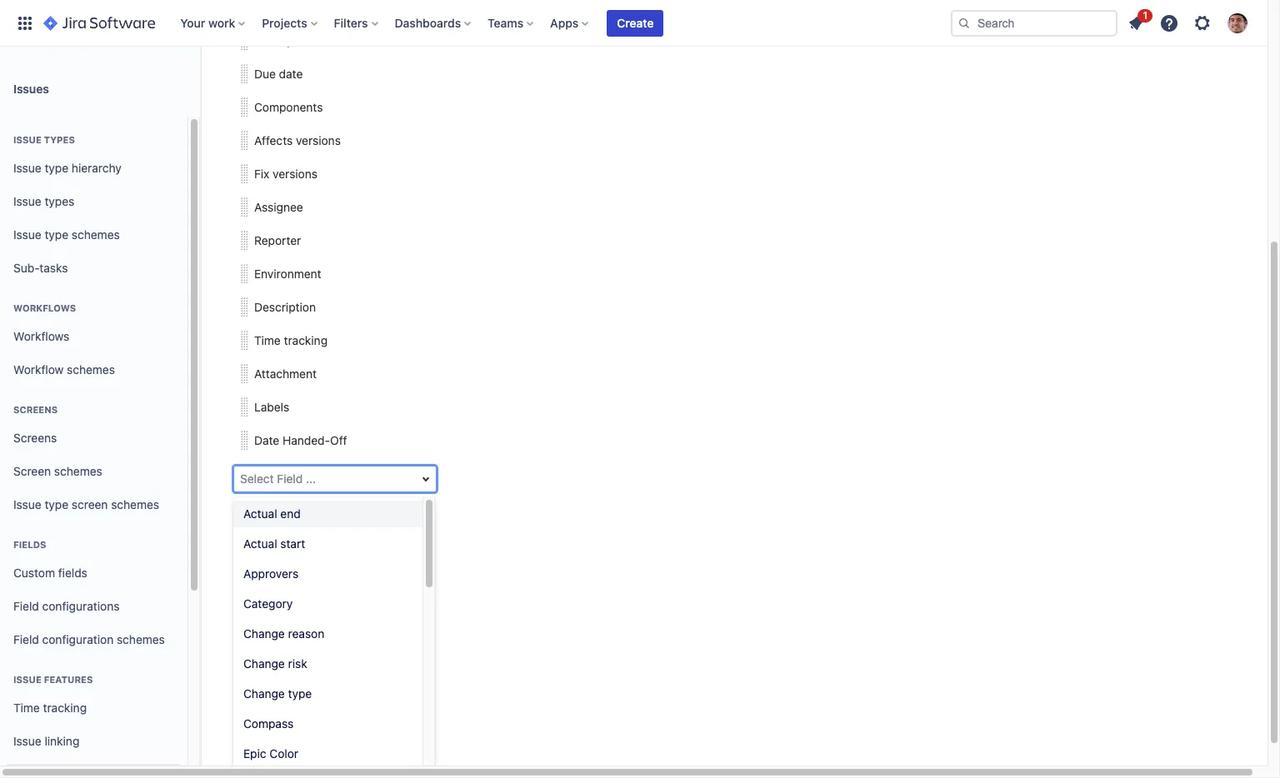 Task type: vqa. For each thing, say whether or not it's contained in the screenshot.
Issue Features Issue
yes



Task type: locate. For each thing, give the bounding box(es) containing it.
teams
[[488, 15, 524, 30]]

change
[[243, 627, 285, 641], [243, 657, 285, 671], [243, 687, 285, 701]]

jira software image
[[43, 13, 155, 33], [43, 13, 155, 33]]

field for field configurations
[[13, 599, 39, 613]]

issue for issue types
[[13, 134, 42, 145]]

reporter
[[254, 233, 301, 248]]

2 field from the top
[[13, 633, 39, 647]]

tracking inside issue features group
[[43, 701, 87, 715]]

end
[[281, 507, 301, 521]]

apps button
[[546, 10, 596, 36]]

actual up approvers
[[243, 537, 277, 551]]

workflow
[[13, 362, 64, 377]]

1 vertical spatial change
[[243, 657, 285, 671]]

1 vertical spatial screens
[[13, 431, 57, 445]]

compass
[[243, 717, 294, 731]]

field
[[274, 497, 295, 509]]

change risk link
[[233, 651, 423, 678]]

0 vertical spatial screens
[[13, 404, 58, 415]]

epic color
[[243, 747, 299, 761]]

create button
[[607, 10, 664, 36]]

to right the "it"
[[339, 497, 349, 509]]

tracking
[[284, 334, 328, 348], [43, 701, 87, 715]]

a
[[266, 497, 272, 509]]

1 vertical spatial versions
[[273, 167, 318, 181]]

issue linking
[[13, 734, 80, 748]]

3 change from the top
[[243, 687, 285, 701]]

issue types
[[13, 134, 75, 145]]

field configurations link
[[7, 590, 181, 624]]

time tracking down "issue features"
[[13, 701, 87, 715]]

actual start
[[243, 537, 305, 551]]

to left add
[[298, 497, 307, 509]]

field down the custom
[[13, 599, 39, 613]]

1 vertical spatial field
[[13, 633, 39, 647]]

2 issue from the top
[[13, 161, 41, 175]]

screens down workflow
[[13, 404, 58, 415]]

issue inside screens group
[[13, 497, 41, 512]]

select
[[233, 497, 263, 509]]

schemes down issue types link
[[72, 227, 120, 241]]

time down the description
[[254, 334, 281, 348]]

issue for issue linking
[[13, 734, 41, 748]]

issue type hierarchy link
[[7, 152, 181, 185]]

actual left end
[[243, 507, 277, 521]]

issue type screen schemes link
[[7, 489, 181, 522]]

type up tasks
[[45, 227, 68, 241]]

0 vertical spatial tracking
[[284, 334, 328, 348]]

your work
[[180, 15, 235, 30]]

schemes down field configurations link
[[117, 633, 165, 647]]

versions right fix
[[273, 167, 318, 181]]

banner containing your work
[[0, 0, 1268, 47]]

change up change type
[[243, 657, 285, 671]]

type for screen
[[45, 497, 68, 512]]

2 change from the top
[[243, 657, 285, 671]]

3 issue from the top
[[13, 194, 41, 208]]

type down risk
[[288, 687, 312, 701]]

change down category on the bottom left
[[243, 627, 285, 641]]

1 screens from the top
[[13, 404, 58, 415]]

change up compass
[[243, 687, 285, 701]]

actual end
[[243, 507, 301, 521]]

0 vertical spatial time
[[254, 334, 281, 348]]

2 workflows from the top
[[13, 329, 69, 343]]

5 issue from the top
[[13, 497, 41, 512]]

notifications image
[[1127, 13, 1147, 33]]

1 vertical spatial tracking
[[43, 701, 87, 715]]

1 workflows from the top
[[13, 303, 76, 314]]

issues
[[13, 81, 49, 95]]

change inside change type link
[[243, 687, 285, 701]]

date
[[254, 434, 280, 448]]

schemes down workflows link
[[67, 362, 115, 377]]

type left screen at the left bottom
[[45, 497, 68, 512]]

0 vertical spatial field
[[13, 599, 39, 613]]

1 vertical spatial time tracking
[[13, 701, 87, 715]]

1 vertical spatial actual
[[243, 537, 277, 551]]

date handed-off
[[254, 434, 347, 448]]

2 screens from the top
[[13, 431, 57, 445]]

issue inside 'link'
[[13, 734, 41, 748]]

change inside the change risk link
[[243, 657, 285, 671]]

issue types link
[[7, 185, 181, 218]]

fields
[[13, 540, 46, 550]]

field configurations
[[13, 599, 120, 613]]

0 horizontal spatial time
[[13, 701, 40, 715]]

screens
[[13, 404, 58, 415], [13, 431, 57, 445]]

types
[[45, 194, 74, 208]]

field up "issue features"
[[13, 633, 39, 647]]

due date
[[254, 67, 303, 81]]

0 vertical spatial workflows
[[13, 303, 76, 314]]

schemes inside "link"
[[67, 362, 115, 377]]

field
[[13, 599, 39, 613], [13, 633, 39, 647]]

2 vertical spatial change
[[243, 687, 285, 701]]

field for field configuration schemes
[[13, 633, 39, 647]]

issue for issue types
[[13, 194, 41, 208]]

it
[[331, 497, 337, 509]]

1 vertical spatial workflows
[[13, 329, 69, 343]]

6 issue from the top
[[13, 675, 42, 685]]

type inside screens group
[[45, 497, 68, 512]]

approvers link
[[233, 561, 423, 588]]

linking
[[45, 734, 80, 748]]

0 vertical spatial versions
[[296, 133, 341, 148]]

change for change risk
[[243, 657, 285, 671]]

custom fields
[[13, 566, 87, 580]]

0 horizontal spatial tracking
[[43, 701, 87, 715]]

handed-
[[283, 434, 330, 448]]

color
[[270, 747, 299, 761]]

1 vertical spatial time
[[13, 701, 40, 715]]

1 actual from the top
[[243, 507, 277, 521]]

issue for issue type schemes
[[13, 227, 41, 241]]

issue for issue type screen schemes
[[13, 497, 41, 512]]

workflows up workflow
[[13, 329, 69, 343]]

tracking down features
[[43, 701, 87, 715]]

time
[[254, 334, 281, 348], [13, 701, 40, 715]]

tracking up attachment
[[284, 334, 328, 348]]

your
[[180, 15, 205, 30]]

1 issue from the top
[[13, 134, 42, 145]]

0 horizontal spatial time tracking
[[13, 701, 87, 715]]

features
[[44, 675, 93, 685]]

actual end link
[[233, 501, 423, 528]]

primary element
[[10, 0, 951, 46]]

time down "issue features"
[[13, 701, 40, 715]]

change inside change reason link
[[243, 627, 285, 641]]

apps
[[551, 15, 579, 30]]

screens group
[[7, 387, 181, 527]]

screen.
[[370, 497, 405, 509]]

versions down components
[[296, 133, 341, 148]]

approvers
[[243, 567, 299, 581]]

1 horizontal spatial time
[[254, 334, 281, 348]]

configuration
[[42, 633, 114, 647]]

workflows down sub-tasks
[[13, 303, 76, 314]]

workflow schemes
[[13, 362, 115, 377]]

4 issue from the top
[[13, 227, 41, 241]]

time tracking up attachment
[[254, 334, 328, 348]]

components
[[254, 100, 323, 114]]

screens up screen
[[13, 431, 57, 445]]

type
[[45, 161, 68, 175], [45, 227, 68, 241], [45, 497, 68, 512], [288, 687, 312, 701]]

0 vertical spatial change
[[243, 627, 285, 641]]

sub-tasks
[[13, 261, 68, 275]]

type down types
[[45, 161, 68, 175]]

versions for affects versions
[[296, 133, 341, 148]]

affects
[[254, 133, 293, 148]]

banner
[[0, 0, 1268, 47]]

1 change from the top
[[243, 627, 285, 641]]

2 actual from the top
[[243, 537, 277, 551]]

screens link
[[7, 422, 181, 455]]

issue
[[13, 134, 42, 145], [13, 161, 41, 175], [13, 194, 41, 208], [13, 227, 41, 241], [13, 497, 41, 512], [13, 675, 42, 685], [13, 734, 41, 748]]

compass link
[[233, 711, 423, 738]]

dashboards
[[395, 15, 461, 30]]

to
[[298, 497, 307, 509], [339, 497, 349, 509]]

issue features group
[[7, 657, 181, 764]]

0 horizontal spatial to
[[298, 497, 307, 509]]

7 issue from the top
[[13, 734, 41, 748]]

0 vertical spatial actual
[[243, 507, 277, 521]]

issue types
[[13, 194, 74, 208]]

fix
[[254, 167, 270, 181]]

1 horizontal spatial time tracking
[[254, 334, 328, 348]]

screen
[[13, 464, 51, 478]]

create
[[617, 15, 654, 30]]

category
[[243, 597, 293, 611]]

1 horizontal spatial to
[[339, 497, 349, 509]]

0 vertical spatial time tracking
[[254, 334, 328, 348]]

1 horizontal spatial tracking
[[284, 334, 328, 348]]

1 field from the top
[[13, 599, 39, 613]]



Task type: describe. For each thing, give the bounding box(es) containing it.
field configuration schemes
[[13, 633, 165, 647]]

schemes inside fields group
[[117, 633, 165, 647]]

change risk
[[243, 657, 307, 671]]

category link
[[233, 591, 423, 618]]

type for hierarchy
[[45, 161, 68, 175]]

hierarchy
[[72, 161, 122, 175]]

projects
[[262, 15, 307, 30]]

change for change type
[[243, 687, 285, 701]]

reason
[[288, 627, 325, 641]]

screens for screens group
[[13, 404, 58, 415]]

appswitcher icon image
[[15, 13, 35, 33]]

dashboards button
[[390, 10, 478, 36]]

Search field
[[951, 10, 1118, 36]]

the
[[352, 497, 367, 509]]

start
[[281, 537, 305, 551]]

filters
[[334, 15, 368, 30]]

sub-
[[13, 261, 40, 275]]

workflows group
[[7, 285, 181, 392]]

Select Field ... text field
[[233, 466, 437, 493]]

teams button
[[483, 10, 541, 36]]

schemes right screen at the left bottom
[[111, 497, 159, 512]]

change type
[[243, 687, 312, 701]]

issue type screen schemes
[[13, 497, 159, 512]]

add
[[310, 497, 328, 509]]

priority
[[254, 33, 293, 48]]

versions for fix versions
[[273, 167, 318, 181]]

your profile and settings image
[[1228, 13, 1248, 33]]

change reason link
[[233, 621, 423, 648]]

help image
[[1160, 13, 1180, 33]]

schemes inside issue types group
[[72, 227, 120, 241]]

date
[[279, 67, 303, 81]]

screen
[[72, 497, 108, 512]]

fields group
[[7, 522, 181, 662]]

work
[[208, 15, 235, 30]]

type for schemes
[[45, 227, 68, 241]]

your work button
[[175, 10, 252, 36]]

workflows for workflows link
[[13, 329, 69, 343]]

2 to from the left
[[339, 497, 349, 509]]

sub-tasks link
[[7, 252, 181, 285]]

screen schemes link
[[7, 455, 181, 489]]

workflows for workflows group
[[13, 303, 76, 314]]

time tracking inside issue features group
[[13, 701, 87, 715]]

labels
[[254, 400, 290, 414]]

fix versions
[[254, 167, 318, 181]]

screen schemes
[[13, 464, 102, 478]]

configurations
[[42, 599, 120, 613]]

search image
[[958, 16, 971, 30]]

workflow schemes link
[[7, 354, 181, 387]]

actual start link
[[233, 531, 423, 558]]

select a field to add it to the screen.
[[233, 497, 405, 509]]

issue for issue type hierarchy
[[13, 161, 41, 175]]

schemes up issue type screen schemes
[[54, 464, 102, 478]]

time inside issue features group
[[13, 701, 40, 715]]

change for change reason
[[243, 627, 285, 641]]

risk
[[288, 657, 307, 671]]

screens for screens link
[[13, 431, 57, 445]]

epic color link
[[233, 741, 423, 768]]

environment
[[254, 267, 322, 281]]

due
[[254, 67, 276, 81]]

field configuration schemes link
[[7, 624, 181, 657]]

settings image
[[1193, 13, 1213, 33]]

time tracking link
[[7, 692, 181, 725]]

affects versions
[[254, 133, 341, 148]]

actual for actual end
[[243, 507, 277, 521]]

issue linking link
[[7, 725, 181, 759]]

issue type schemes link
[[7, 218, 181, 252]]

fields
[[58, 566, 87, 580]]

1
[[1144, 9, 1148, 21]]

attachment
[[254, 367, 317, 381]]

issue features
[[13, 675, 93, 685]]

custom fields link
[[7, 557, 181, 590]]

issue attributes group
[[7, 759, 181, 779]]

epic
[[243, 747, 266, 761]]

issue type hierarchy
[[13, 161, 122, 175]]

sidebar navigation image
[[182, 67, 218, 100]]

types
[[44, 134, 75, 145]]

change reason
[[243, 627, 325, 641]]

description
[[254, 300, 316, 314]]

issue for issue features
[[13, 675, 42, 685]]

tasks
[[40, 261, 68, 275]]

workflows link
[[7, 320, 181, 354]]

filters button
[[329, 10, 385, 36]]

custom
[[13, 566, 55, 580]]

actual for actual start
[[243, 537, 277, 551]]

assignee
[[254, 200, 303, 214]]

issue type schemes
[[13, 227, 120, 241]]

projects button
[[257, 10, 324, 36]]

issue types group
[[7, 117, 181, 290]]

off
[[330, 434, 347, 448]]

1 to from the left
[[298, 497, 307, 509]]



